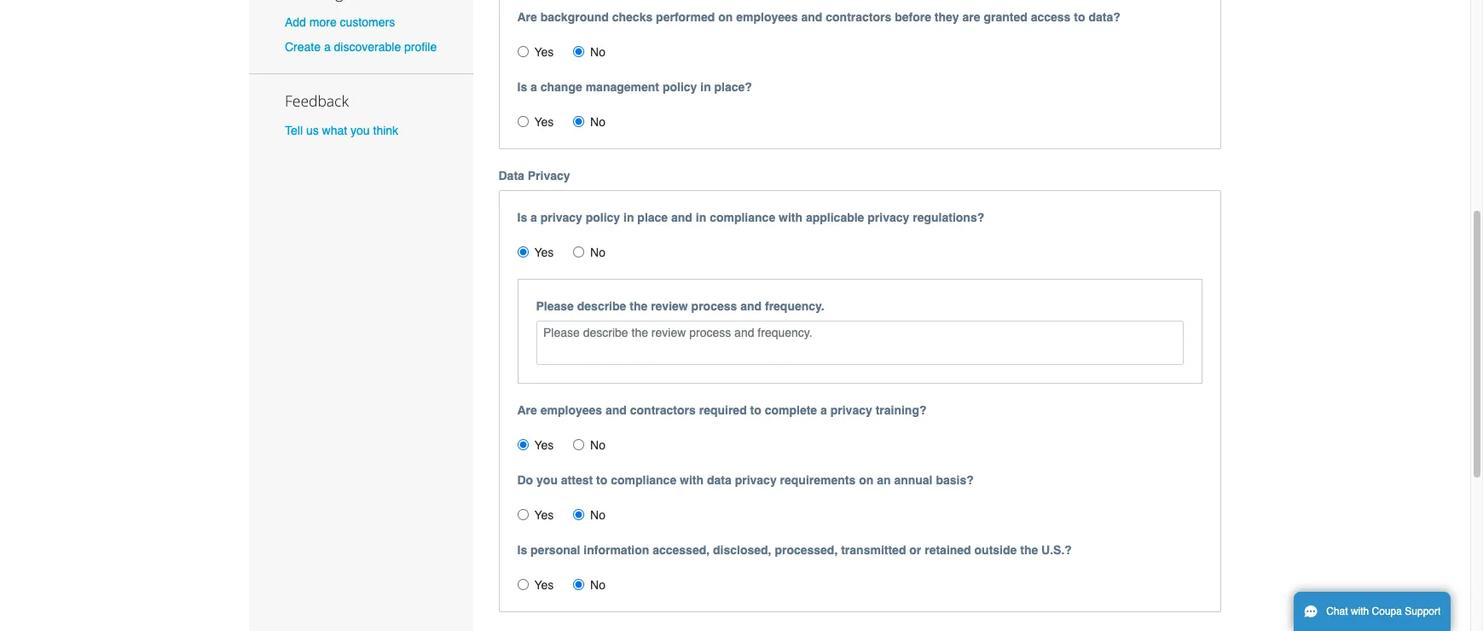 Task type: vqa. For each thing, say whether or not it's contained in the screenshot.
us at the left top
yes



Task type: describe. For each thing, give the bounding box(es) containing it.
u.s.?
[[1042, 543, 1072, 557]]

required
[[699, 403, 747, 417]]

2 horizontal spatial to
[[1074, 10, 1086, 24]]

a for discoverable
[[324, 40, 331, 54]]

complete
[[765, 403, 817, 417]]

do
[[517, 473, 533, 487]]

personal
[[531, 543, 580, 557]]

feedback
[[285, 91, 349, 111]]

applicable
[[806, 210, 865, 224]]

data
[[499, 169, 525, 182]]

granted
[[984, 10, 1028, 24]]

with inside button
[[1351, 606, 1369, 618]]

they
[[935, 10, 959, 24]]

basis?
[[936, 473, 974, 487]]

frequency.
[[765, 299, 825, 313]]

chat with coupa support button
[[1294, 592, 1451, 631]]

more
[[309, 15, 337, 29]]

is a change management policy in place?
[[517, 80, 752, 93]]

is personal information accessed, disclosed, processed, transmitted or retained outside the u.s.?
[[517, 543, 1072, 557]]

yes for is a privacy policy in place and in compliance with applicable privacy regulations?
[[534, 245, 554, 259]]

customers
[[340, 15, 395, 29]]

are employees and contractors required to complete a privacy training?
[[517, 403, 927, 417]]

yes for is a change management policy in place?
[[534, 115, 554, 128]]

1 horizontal spatial with
[[779, 210, 803, 224]]

review
[[651, 299, 688, 313]]

access
[[1031, 10, 1071, 24]]

2 vertical spatial to
[[596, 473, 608, 487]]

in left place
[[624, 210, 634, 224]]

before
[[895, 10, 932, 24]]

a right "complete"
[[821, 403, 827, 417]]

0 horizontal spatial policy
[[586, 210, 620, 224]]

data privacy
[[499, 169, 570, 182]]

add
[[285, 15, 306, 29]]

what
[[322, 124, 347, 138]]

annual
[[894, 473, 933, 487]]

tell us what you think button
[[285, 122, 398, 139]]

yes for are employees and contractors required to complete a privacy training?
[[534, 438, 554, 452]]

yes for are background checks performed on employees and contractors before they are granted access to data?
[[534, 45, 554, 59]]

1 horizontal spatial you
[[537, 473, 558, 487]]

privacy down privacy
[[541, 210, 582, 224]]

background
[[541, 10, 609, 24]]

is a privacy policy in place and in compliance with applicable privacy regulations?
[[517, 210, 985, 224]]

chat
[[1327, 606, 1348, 618]]

tell us what you think
[[285, 124, 398, 138]]

are background checks performed on employees and contractors before they are granted access to data?
[[517, 10, 1121, 24]]

you inside tell us what you think button
[[351, 124, 370, 138]]

yes for is personal information accessed, disclosed, processed, transmitted or retained outside the u.s.?
[[534, 578, 554, 592]]

information
[[584, 543, 649, 557]]

privacy right data
[[735, 473, 777, 487]]

1 horizontal spatial the
[[1020, 543, 1038, 557]]

training?
[[876, 403, 927, 417]]

a for change
[[531, 80, 537, 93]]

1 vertical spatial compliance
[[611, 473, 677, 487]]

0 horizontal spatial on
[[718, 10, 733, 24]]

transmitted
[[841, 543, 906, 557]]

Please describe the review process and frequency. text field
[[536, 320, 1184, 365]]

is for is a privacy policy in place and in compliance with applicable privacy regulations?
[[517, 210, 527, 224]]

think
[[373, 124, 398, 138]]

are
[[963, 10, 981, 24]]

is for is personal information accessed, disclosed, processed, transmitted or retained outside the u.s.?
[[517, 543, 527, 557]]

requirements
[[780, 473, 856, 487]]



Task type: locate. For each thing, give the bounding box(es) containing it.
chat with coupa support
[[1327, 606, 1441, 618]]

None radio
[[573, 246, 584, 257], [517, 439, 528, 450], [573, 509, 584, 520], [517, 579, 528, 590], [573, 246, 584, 257], [517, 439, 528, 450], [573, 509, 584, 520], [517, 579, 528, 590]]

4 yes from the top
[[534, 438, 554, 452]]

change
[[541, 80, 582, 93]]

place
[[638, 210, 668, 224]]

is
[[517, 80, 527, 93], [517, 210, 527, 224], [517, 543, 527, 557]]

to right required
[[750, 403, 762, 417]]

no for checks
[[590, 45, 606, 59]]

0 vertical spatial on
[[718, 10, 733, 24]]

privacy right applicable
[[868, 210, 910, 224]]

2 vertical spatial with
[[1351, 606, 1369, 618]]

create
[[285, 40, 321, 54]]

no up describe at the top left of the page
[[590, 245, 606, 259]]

1 vertical spatial policy
[[586, 210, 620, 224]]

a left change
[[531, 80, 537, 93]]

0 horizontal spatial contractors
[[630, 403, 696, 417]]

0 vertical spatial you
[[351, 124, 370, 138]]

performed
[[656, 10, 715, 24]]

1 horizontal spatial compliance
[[710, 210, 776, 224]]

you left "think"
[[351, 124, 370, 138]]

coupa
[[1372, 606, 1402, 618]]

please describe the review process and frequency.
[[536, 299, 825, 313]]

in left place?
[[701, 80, 711, 93]]

management
[[586, 80, 659, 93]]

you
[[351, 124, 370, 138], [537, 473, 558, 487]]

with left applicable
[[779, 210, 803, 224]]

data
[[707, 473, 732, 487]]

contractors left before
[[826, 10, 892, 24]]

is for is a change management policy in place?
[[517, 80, 527, 93]]

no
[[590, 45, 606, 59], [590, 115, 606, 128], [590, 245, 606, 259], [590, 438, 606, 452], [590, 508, 606, 522], [590, 578, 606, 592]]

are up do on the bottom of page
[[517, 403, 537, 417]]

privacy
[[528, 169, 570, 182]]

5 yes from the top
[[534, 508, 554, 522]]

no for attest
[[590, 508, 606, 522]]

is left change
[[517, 80, 527, 93]]

1 horizontal spatial policy
[[663, 80, 697, 93]]

privacy
[[541, 210, 582, 224], [868, 210, 910, 224], [831, 403, 872, 417], [735, 473, 777, 487]]

2 vertical spatial is
[[517, 543, 527, 557]]

no down management
[[590, 115, 606, 128]]

employees up attest
[[541, 403, 602, 417]]

1 vertical spatial you
[[537, 473, 558, 487]]

2 horizontal spatial with
[[1351, 606, 1369, 618]]

and
[[801, 10, 823, 24], [671, 210, 693, 224], [741, 299, 762, 313], [606, 403, 627, 417]]

0 vertical spatial is
[[517, 80, 527, 93]]

0 vertical spatial compliance
[[710, 210, 776, 224]]

1 vertical spatial the
[[1020, 543, 1038, 557]]

with right chat in the bottom right of the page
[[1351, 606, 1369, 618]]

compliance
[[710, 210, 776, 224], [611, 473, 677, 487]]

disclosed,
[[713, 543, 772, 557]]

no for privacy
[[590, 245, 606, 259]]

are
[[517, 10, 537, 24], [517, 403, 537, 417]]

are left background
[[517, 10, 537, 24]]

0 vertical spatial contractors
[[826, 10, 892, 24]]

add more customers link
[[285, 15, 395, 29]]

no for information
[[590, 578, 606, 592]]

policy left place?
[[663, 80, 697, 93]]

0 vertical spatial the
[[630, 299, 648, 313]]

1 vertical spatial are
[[517, 403, 537, 417]]

policy left place
[[586, 210, 620, 224]]

3 no from the top
[[590, 245, 606, 259]]

no up information
[[590, 508, 606, 522]]

with left data
[[680, 473, 704, 487]]

please
[[536, 299, 574, 313]]

no up attest
[[590, 438, 606, 452]]

1 are from the top
[[517, 10, 537, 24]]

data?
[[1089, 10, 1121, 24]]

an
[[877, 473, 891, 487]]

to right attest
[[596, 473, 608, 487]]

create a discoverable profile link
[[285, 40, 437, 54]]

2 are from the top
[[517, 403, 537, 417]]

retained
[[925, 543, 971, 557]]

1 vertical spatial on
[[859, 473, 874, 487]]

yes for do you attest to compliance with data privacy requirements on an annual basis?
[[534, 508, 554, 522]]

0 vertical spatial employees
[[736, 10, 798, 24]]

a right create
[[324, 40, 331, 54]]

0 vertical spatial policy
[[663, 80, 697, 93]]

2 yes from the top
[[534, 115, 554, 128]]

to
[[1074, 10, 1086, 24], [750, 403, 762, 417], [596, 473, 608, 487]]

regulations?
[[913, 210, 985, 224]]

policy
[[663, 80, 697, 93], [586, 210, 620, 224]]

on left the an
[[859, 473, 874, 487]]

in right place
[[696, 210, 707, 224]]

discoverable
[[334, 40, 401, 54]]

add more customers
[[285, 15, 395, 29]]

outside
[[975, 543, 1017, 557]]

the left 'review'
[[630, 299, 648, 313]]

attest
[[561, 473, 593, 487]]

1 vertical spatial with
[[680, 473, 704, 487]]

1 vertical spatial to
[[750, 403, 762, 417]]

0 vertical spatial are
[[517, 10, 537, 24]]

a
[[324, 40, 331, 54], [531, 80, 537, 93], [531, 210, 537, 224], [821, 403, 827, 417]]

no for change
[[590, 115, 606, 128]]

1 yes from the top
[[534, 45, 554, 59]]

contractors
[[826, 10, 892, 24], [630, 403, 696, 417]]

create a discoverable profile
[[285, 40, 437, 54]]

contractors left required
[[630, 403, 696, 417]]

on right performed
[[718, 10, 733, 24]]

the
[[630, 299, 648, 313], [1020, 543, 1038, 557]]

us
[[306, 124, 319, 138]]

checks
[[612, 10, 653, 24]]

0 horizontal spatial employees
[[541, 403, 602, 417]]

a down the "data privacy"
[[531, 210, 537, 224]]

1 horizontal spatial on
[[859, 473, 874, 487]]

None radio
[[517, 46, 528, 57], [573, 46, 584, 57], [517, 116, 528, 127], [573, 116, 584, 127], [517, 246, 528, 257], [573, 439, 584, 450], [517, 509, 528, 520], [573, 579, 584, 590], [517, 46, 528, 57], [573, 46, 584, 57], [517, 116, 528, 127], [573, 116, 584, 127], [517, 246, 528, 257], [573, 439, 584, 450], [517, 509, 528, 520], [573, 579, 584, 590]]

1 is from the top
[[517, 80, 527, 93]]

no down background
[[590, 45, 606, 59]]

2 no from the top
[[590, 115, 606, 128]]

0 horizontal spatial the
[[630, 299, 648, 313]]

2 is from the top
[[517, 210, 527, 224]]

4 no from the top
[[590, 438, 606, 452]]

in
[[701, 80, 711, 93], [624, 210, 634, 224], [696, 210, 707, 224]]

0 vertical spatial to
[[1074, 10, 1086, 24]]

1 vertical spatial employees
[[541, 403, 602, 417]]

1 horizontal spatial to
[[750, 403, 762, 417]]

support
[[1405, 606, 1441, 618]]

are for are employees and contractors required to complete a privacy training?
[[517, 403, 537, 417]]

3 yes from the top
[[534, 245, 554, 259]]

yes
[[534, 45, 554, 59], [534, 115, 554, 128], [534, 245, 554, 259], [534, 438, 554, 452], [534, 508, 554, 522], [534, 578, 554, 592]]

or
[[910, 543, 922, 557]]

tell
[[285, 124, 303, 138]]

1 no from the top
[[590, 45, 606, 59]]

0 horizontal spatial compliance
[[611, 473, 677, 487]]

3 is from the top
[[517, 543, 527, 557]]

1 vertical spatial is
[[517, 210, 527, 224]]

0 horizontal spatial with
[[680, 473, 704, 487]]

6 no from the top
[[590, 578, 606, 592]]

with
[[779, 210, 803, 224], [680, 473, 704, 487], [1351, 606, 1369, 618]]

0 horizontal spatial you
[[351, 124, 370, 138]]

place?
[[715, 80, 752, 93]]

is down the data
[[517, 210, 527, 224]]

you right do on the bottom of page
[[537, 473, 558, 487]]

are for are background checks performed on employees and contractors before they are granted access to data?
[[517, 10, 537, 24]]

1 vertical spatial contractors
[[630, 403, 696, 417]]

the left u.s.? on the right bottom of page
[[1020, 543, 1038, 557]]

accessed,
[[653, 543, 710, 557]]

processed,
[[775, 543, 838, 557]]

profile
[[404, 40, 437, 54]]

is left personal
[[517, 543, 527, 557]]

5 no from the top
[[590, 508, 606, 522]]

no for and
[[590, 438, 606, 452]]

process
[[691, 299, 737, 313]]

a for privacy
[[531, 210, 537, 224]]

describe
[[577, 299, 626, 313]]

1 horizontal spatial contractors
[[826, 10, 892, 24]]

6 yes from the top
[[534, 578, 554, 592]]

no down information
[[590, 578, 606, 592]]

0 vertical spatial with
[[779, 210, 803, 224]]

employees up place?
[[736, 10, 798, 24]]

privacy left training?
[[831, 403, 872, 417]]

1 horizontal spatial employees
[[736, 10, 798, 24]]

do you attest to compliance with data privacy requirements on an annual basis?
[[517, 473, 974, 487]]

0 horizontal spatial to
[[596, 473, 608, 487]]

on
[[718, 10, 733, 24], [859, 473, 874, 487]]

employees
[[736, 10, 798, 24], [541, 403, 602, 417]]

to left "data?"
[[1074, 10, 1086, 24]]



